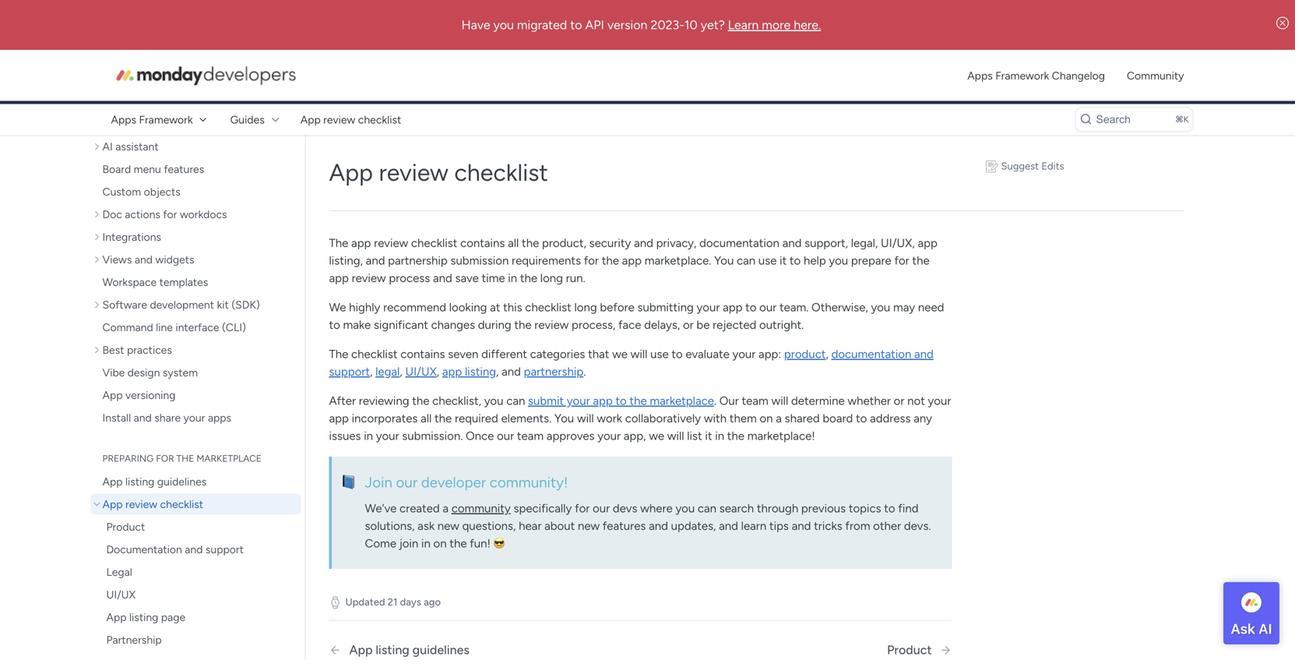 Task type: vqa. For each thing, say whether or not it's contained in the screenshot.
app
yes



Task type: locate. For each thing, give the bounding box(es) containing it.
the for the app review checklist contains all the product, security and privacy, documentation and support, legal, ui/ux, app listing, and partnership submission requirements for the app marketplace. you can use it to help you prepare for the app review process and save time in the long run.
[[329, 236, 349, 250]]

page
[[161, 611, 186, 624]]

1 vertical spatial the
[[329, 347, 349, 361]]

checklist inside we highly recommend looking at this checklist long before submitting your app to our team. otherwise, you may need to make significant changes during the review process, face delays, or be rejected outright.
[[525, 300, 572, 314]]

1 vertical spatial ai
[[1260, 620, 1273, 637]]

1 horizontal spatial documentation
[[832, 347, 912, 361]]

0 horizontal spatial you
[[555, 411, 574, 425]]

you left may
[[872, 300, 891, 314]]

in inside specifically for our devs where you can search through previous topics to find solutions, ask new questions, hear about new features and updates, and learn tips and tricks from other devs. come join in on the fun! 😎
[[422, 536, 431, 550]]

team.
[[780, 300, 809, 314]]

you up updates,
[[676, 501, 695, 515]]

1 vertical spatial product link
[[888, 643, 953, 658]]

have
[[462, 18, 491, 32]]

collaboratively
[[626, 411, 701, 425]]

, down different at bottom left
[[496, 365, 499, 379]]

the down make at the left of page
[[329, 347, 349, 361]]

0 horizontal spatial product link
[[102, 516, 301, 537]]

support inside documentation and support
[[329, 365, 370, 379]]

in inside the app review checklist contains all the product, security and privacy, documentation and support, legal, ui/ux, app listing, and partnership submission requirements for the app marketplace. you can use it to help you prepare for the app review process and save time in the long run.
[[508, 271, 518, 285]]

1 horizontal spatial apps
[[968, 69, 993, 82]]

guides button
[[222, 108, 287, 131]]

and right "tips"
[[792, 519, 812, 533]]

your right not
[[929, 394, 952, 408]]

0 horizontal spatial ui/ux link
[[102, 584, 301, 605]]

it right list at right bottom
[[706, 429, 713, 443]]

1 vertical spatial app listing guidelines
[[350, 643, 470, 657]]

more
[[762, 18, 791, 32]]

2 vertical spatial can
[[698, 501, 717, 515]]

1 vertical spatial contains
[[401, 347, 445, 361]]

we right that
[[613, 347, 628, 361]]

we highly recommend looking at this checklist long before submitting your app to our team. otherwise, you may need to make significant changes during the review process, face delays, or be rejected outright.
[[329, 300, 945, 332]]

ai right ask
[[1260, 620, 1273, 637]]

whether
[[848, 394, 892, 408]]

partnership inside the app review checklist contains all the product, security and privacy, documentation and support, legal, ui/ux, app listing, and partnership submission requirements for the app marketplace. you can use it to help you prepare for the app review process and save time in the long run.
[[388, 254, 448, 268]]

1 the from the top
[[329, 236, 349, 250]]

1 horizontal spatial product link
[[888, 643, 953, 658]]

team down elements.
[[517, 429, 544, 443]]

1 horizontal spatial guidelines
[[413, 643, 470, 657]]

features down the "devs" at the left bottom of the page
[[603, 519, 646, 533]]

about
[[545, 519, 575, 533]]

0 vertical spatial long
[[541, 271, 563, 285]]

0 vertical spatial can
[[737, 254, 756, 268]]

checklist,
[[433, 394, 482, 408]]

legal
[[376, 365, 400, 379]]

days
[[400, 596, 422, 608]]

to up rejected on the right of the page
[[746, 300, 757, 314]]

need
[[919, 300, 945, 314]]

support inside documentation and support link
[[206, 543, 244, 556]]

framework inside popup button
[[139, 113, 193, 126]]

use down delays,
[[651, 347, 669, 361]]

0 horizontal spatial marketplace
[[197, 453, 262, 464]]

. down the checklist contains seven different categories that we will use to evaluate your app: product ,
[[584, 365, 586, 379]]

watch image
[[329, 596, 342, 609]]

apps inside popup button
[[111, 113, 136, 126]]

will up shared
[[772, 394, 789, 408]]

0 vertical spatial guidelines
[[157, 475, 207, 488]]

ai up 'board'
[[102, 140, 113, 153]]

legal
[[106, 565, 132, 579]]

process,
[[572, 318, 616, 332]]

1 horizontal spatial long
[[575, 300, 597, 314]]

1 vertical spatial documentation
[[832, 347, 912, 361]]

workspace templates
[[102, 275, 208, 289]]

to left api
[[571, 18, 583, 32]]

1 horizontal spatial support
[[329, 365, 370, 379]]

0 horizontal spatial or
[[683, 318, 694, 332]]

contains up submission
[[461, 236, 505, 250]]

0 horizontal spatial documentation
[[700, 236, 780, 250]]

1 vertical spatial framework
[[139, 113, 193, 126]]

1 vertical spatial app listing guidelines link
[[329, 643, 596, 658]]

documentation up whether
[[832, 347, 912, 361]]

the
[[329, 236, 349, 250], [329, 347, 349, 361]]

best
[[102, 343, 124, 357]]

framework left changelog
[[996, 69, 1050, 82]]

the down 'security'
[[602, 254, 620, 268]]

chevron down image inside "apps framework" popup button
[[198, 114, 209, 125]]

can
[[737, 254, 756, 268], [507, 394, 526, 408], [698, 501, 717, 515]]

you inside the app review checklist contains all the product, security and privacy, documentation and support, legal, ui/ux, app listing, and partnership submission requirements for the app marketplace. you can use it to help you prepare for the app review process and save time in the long run.
[[715, 254, 734, 268]]

0 vertical spatial marketplace
[[650, 394, 715, 408]]

and down different at bottom left
[[502, 365, 521, 379]]

from
[[846, 519, 871, 533]]

documentation inside documentation and support
[[832, 347, 912, 361]]

or inside we highly recommend looking at this checklist long before submitting your app to our team. otherwise, you may need to make significant changes during the review process, face delays, or be rejected outright.
[[683, 318, 694, 332]]

join
[[365, 473, 393, 491]]

0 vertical spatial or
[[683, 318, 694, 332]]

1 vertical spatial apps
[[111, 113, 136, 126]]

integrations
[[102, 230, 161, 244]]

0 horizontal spatial all
[[421, 411, 432, 425]]

support up legal link
[[206, 543, 244, 556]]

0 horizontal spatial ui/ux
[[106, 588, 136, 601]]

contains
[[461, 236, 505, 250], [401, 347, 445, 361]]

can up elements.
[[507, 394, 526, 408]]

app listing guidelines link up app review checklist link
[[91, 471, 301, 492]]

0 vertical spatial support
[[329, 365, 370, 379]]

0 vertical spatial ai
[[102, 140, 113, 153]]

features down ai assistant link
[[164, 162, 204, 176]]

app inside we highly recommend looking at this checklist long before submitting your app to our team. otherwise, you may need to make significant changes during the review process, face delays, or be rejected outright.
[[723, 300, 743, 314]]

1 horizontal spatial team
[[742, 394, 769, 408]]

1 horizontal spatial it
[[780, 254, 787, 268]]

show subpages for doc actions for workdocs image
[[95, 209, 102, 220]]

app versioning
[[102, 388, 176, 402]]

long up process,
[[575, 300, 597, 314]]

apps for apps framework changelog
[[968, 69, 993, 82]]

0 horizontal spatial a
[[443, 501, 449, 515]]

in right the time
[[508, 271, 518, 285]]

prepare
[[852, 254, 892, 268]]

we inside . our team will determine whether or not your app incorporates all the required elements. you will work collaboratively with them on a shared board to address any issues in your submission. once our team approves your app, we will list it in the marketplace!
[[649, 429, 665, 443]]

ai inside page navigation element
[[102, 140, 113, 153]]

ui/ux link up app listing page link
[[102, 584, 301, 605]]

show subpages for ai assistant image
[[95, 141, 102, 152]]

app inside . our team will determine whether or not your app incorporates all the required elements. you will work collaboratively with them on a shared board to address any issues in your submission. once our team approves your app, we will list it in the marketplace!
[[329, 411, 349, 425]]

1 vertical spatial use
[[651, 347, 669, 361]]

learn
[[728, 18, 759, 32]]

0 horizontal spatial guidelines
[[157, 475, 207, 488]]

1 vertical spatial all
[[421, 411, 432, 425]]

approves
[[547, 429, 595, 443]]

0 vertical spatial ui/ux link
[[406, 365, 437, 379]]

1 vertical spatial on
[[434, 536, 447, 550]]

all up requirements
[[508, 236, 519, 250]]

use left help
[[759, 254, 777, 268]]

software
[[102, 298, 147, 311]]

our up outright.
[[760, 300, 777, 314]]

long inside we highly recommend looking at this checklist long before submitting your app to our team. otherwise, you may need to make significant changes during the review process, face delays, or be rejected outright.
[[575, 300, 597, 314]]

product
[[785, 347, 826, 361]]

2 new from the left
[[578, 519, 600, 533]]

1 horizontal spatial a
[[776, 411, 782, 425]]

1 horizontal spatial on
[[760, 411, 774, 425]]

where
[[641, 501, 673, 515]]

0 vertical spatial framework
[[996, 69, 1050, 82]]

1 horizontal spatial use
[[759, 254, 777, 268]]

0 vertical spatial it
[[780, 254, 787, 268]]

support for documentation and support
[[206, 543, 244, 556]]

or left not
[[894, 394, 905, 408]]

our left the "devs" at the left bottom of the page
[[593, 501, 610, 515]]

1 vertical spatial we
[[649, 429, 665, 443]]

0 horizontal spatial features
[[164, 162, 204, 176]]

1 vertical spatial marketplace
[[197, 453, 262, 464]]

save
[[455, 271, 479, 285]]

learn
[[742, 519, 767, 533]]

you up approves
[[555, 411, 574, 425]]

you inside specifically for our devs where you can search through previous topics to find solutions, ask new questions, hear about new features and updates, and learn tips and tricks from other devs. come join in on the fun! 😎
[[676, 501, 695, 515]]

10
[[685, 18, 698, 32]]

practices
[[127, 343, 172, 357]]

app listing page link
[[102, 607, 301, 628]]

0 vertical spatial ui/ux
[[406, 365, 437, 379]]

rejected
[[713, 318, 757, 332]]

chevron down image
[[269, 113, 282, 126], [198, 114, 209, 125]]

it inside . our team will determine whether or not your app incorporates all the required elements. you will work collaboratively with them on a shared board to address any issues in your submission. once our team approves your app, we will list it in the marketplace!
[[706, 429, 713, 443]]

partnership
[[388, 254, 448, 268], [524, 365, 584, 379]]

ask
[[418, 519, 435, 533]]

tips
[[770, 519, 789, 533]]

can inside specifically for our devs where you can search through previous topics to find solutions, ask new questions, hear about new features and updates, and learn tips and tricks from other devs. come join in on the fun! 😎
[[698, 501, 717, 515]]

0 horizontal spatial it
[[706, 429, 713, 443]]

0 vertical spatial we
[[613, 347, 628, 361]]

and down the app versioning
[[134, 411, 152, 424]]

0 horizontal spatial we
[[613, 347, 628, 361]]

your up be
[[697, 300, 720, 314]]

1 horizontal spatial app listing guidelines
[[350, 643, 470, 657]]

in right 'join'
[[422, 536, 431, 550]]

your inside we highly recommend looking at this checklist long before submitting your app to our team. otherwise, you may need to make significant changes during the review process, face delays, or be rejected outright.
[[697, 300, 720, 314]]

on inside specifically for our devs where you can search through previous topics to find solutions, ask new questions, hear about new features and updates, and learn tips and tricks from other devs. come join in on the fun! 😎
[[434, 536, 447, 550]]

will down face
[[631, 347, 648, 361]]

on
[[760, 411, 774, 425], [434, 536, 447, 550]]

product link inside pagination controls element
[[888, 643, 953, 658]]

can inside the app review checklist contains all the product, security and privacy, documentation and support, legal, ui/ux, app listing, and partnership submission requirements for the app marketplace. you can use it to help you prepare for the app review process and save time in the long run.
[[737, 254, 756, 268]]

listing down preparing
[[125, 475, 155, 488]]

recommend
[[384, 300, 447, 314]]

1 horizontal spatial ai
[[1260, 620, 1273, 637]]

evaluate
[[686, 347, 730, 361]]

guidelines down preparing for the marketplace
[[157, 475, 207, 488]]

the down the them
[[728, 429, 745, 443]]

the inside the app review checklist contains all the product, security and privacy, documentation and support, legal, ui/ux, app listing, and partnership submission requirements for the app marketplace. you can use it to help you prepare for the app review process and save time in the long run.
[[329, 236, 349, 250]]

board
[[823, 411, 854, 425]]

, up determine
[[826, 347, 829, 361]]

a inside . our team will determine whether or not your app incorporates all the required elements. you will work collaboratively with them on a shared board to address any issues in your submission. once our team approves your app, we will list it in the marketplace!
[[776, 411, 782, 425]]

on inside . our team will determine whether or not your app incorporates all the required elements. you will work collaboratively with them on a shared board to address any issues in your submission. once our team approves your app, we will list it in the marketplace!
[[760, 411, 774, 425]]

1 horizontal spatial app listing guidelines link
[[329, 643, 596, 658]]

seven
[[448, 347, 479, 361]]

requirements
[[512, 254, 581, 268]]

our inside . our team will determine whether or not your app incorporates all the required elements. you will work collaboratively with them on a shared board to address any issues in your submission. once our team approves your app, we will list it in the marketplace!
[[497, 429, 514, 443]]

can up rejected on the right of the page
[[737, 254, 756, 268]]

1 horizontal spatial you
[[715, 254, 734, 268]]

documentation right privacy,
[[700, 236, 780, 250]]

guides
[[230, 113, 265, 126]]

0 vertical spatial app listing guidelines
[[102, 475, 207, 488]]

chevron down image right guides
[[269, 113, 282, 126]]

chevron down image inside guides button
[[269, 113, 282, 126]]

1 vertical spatial can
[[507, 394, 526, 408]]

hide subpages for app review checklist image
[[92, 502, 102, 510]]

for up about
[[575, 501, 590, 515]]

arrow right2 image
[[940, 644, 953, 656]]

0 horizontal spatial support
[[206, 543, 244, 556]]

looking
[[449, 300, 487, 314]]

0 horizontal spatial on
[[434, 536, 447, 550]]

features inside specifically for our devs where you can search through previous topics to find solutions, ask new questions, hear about new features and updates, and learn tips and tricks from other devs. come join in on the fun! 😎
[[603, 519, 646, 533]]

1 vertical spatial support
[[206, 543, 244, 556]]

project logo image
[[1240, 590, 1265, 615]]

1 vertical spatial partnership
[[524, 365, 584, 379]]

ui/ux right legal
[[406, 365, 437, 379]]

it left help
[[780, 254, 787, 268]]

0 vertical spatial a
[[776, 411, 782, 425]]

use
[[759, 254, 777, 268], [651, 347, 669, 361]]

and down need
[[915, 347, 934, 361]]

show subpages for integrations image
[[95, 231, 102, 242]]

ui/ux inside "link"
[[106, 588, 136, 601]]

1 vertical spatial long
[[575, 300, 597, 314]]

address
[[871, 411, 911, 425]]

app down after at the bottom left of page
[[329, 411, 349, 425]]

chevron down image up ai assistant link
[[198, 114, 209, 125]]

0 horizontal spatial chevron down image
[[198, 114, 209, 125]]

we've
[[365, 501, 397, 515]]

versioning
[[125, 388, 176, 402]]

1 horizontal spatial contains
[[461, 236, 505, 250]]

0 vertical spatial team
[[742, 394, 769, 408]]

to left help
[[790, 254, 801, 268]]

app right ui/ux,
[[918, 236, 938, 250]]

0 vertical spatial app listing guidelines link
[[91, 471, 301, 492]]

0 horizontal spatial partnership
[[388, 254, 448, 268]]

contains down 'significant'
[[401, 347, 445, 361]]

apps framework image
[[107, 58, 302, 90]]

app up "work"
[[593, 394, 613, 408]]

ui/ux link right legal
[[406, 365, 437, 379]]

app up rejected on the right of the page
[[723, 300, 743, 314]]

1 horizontal spatial or
[[894, 394, 905, 408]]

reviewing
[[359, 394, 410, 408]]

we
[[329, 300, 346, 314]]

time
[[482, 271, 505, 285]]

hear
[[519, 519, 542, 533]]

2 horizontal spatial can
[[737, 254, 756, 268]]

install
[[102, 411, 131, 424]]

to up other
[[885, 501, 896, 515]]

1 vertical spatial or
[[894, 394, 905, 408]]

0 horizontal spatial apps
[[111, 113, 136, 126]]

install and share your apps
[[102, 411, 232, 424]]

0 horizontal spatial app listing guidelines link
[[91, 471, 301, 492]]

1 horizontal spatial .
[[715, 394, 717, 408]]

or inside . our team will determine whether or not your app incorporates all the required elements. you will work collaboratively with them on a shared board to address any issues in your submission. once our team approves your app, we will list it in the marketplace!
[[894, 394, 905, 408]]

1 vertical spatial it
[[706, 429, 713, 443]]

1 vertical spatial guidelines
[[413, 643, 470, 657]]

0 vertical spatial documentation
[[700, 236, 780, 250]]

2 vertical spatial app review checklist
[[102, 498, 203, 511]]

1 vertical spatial .
[[715, 394, 717, 408]]

a up marketplace!
[[776, 411, 782, 425]]

on up marketplace!
[[760, 411, 774, 425]]

app listing guidelines inside pagination controls element
[[350, 643, 470, 657]]

app review checklist
[[301, 113, 402, 126], [329, 158, 549, 187], [102, 498, 203, 511]]

1 new from the left
[[438, 519, 460, 533]]

0 horizontal spatial product
[[106, 520, 145, 533]]

listing down seven
[[465, 365, 496, 379]]

guidelines down ago
[[413, 643, 470, 657]]

2023-
[[651, 18, 685, 32]]

0 vertical spatial on
[[760, 411, 774, 425]]

search
[[1097, 113, 1131, 125]]

created
[[400, 501, 440, 515]]

for right preparing
[[156, 453, 174, 464]]

guidelines inside pagination controls element
[[413, 643, 470, 657]]

product inside page navigation element
[[106, 520, 145, 533]]

software development kit (sdk)
[[102, 298, 260, 311]]

listing,
[[329, 254, 363, 268]]

submission
[[451, 254, 509, 268]]

to left evaluate
[[672, 347, 683, 361]]

contains inside the app review checklist contains all the product, security and privacy, documentation and support, legal, ui/ux, app listing, and partnership submission requirements for the app marketplace. you can use it to help you prepare for the app review process and save time in the long run.
[[461, 236, 505, 250]]

0 vertical spatial partnership
[[388, 254, 448, 268]]

1 vertical spatial ui/ux
[[106, 588, 136, 601]]

use inside the app review checklist contains all the product, security and privacy, documentation and support, legal, ui/ux, app listing, and partnership submission requirements for the app marketplace. you can use it to help you prepare for the app review process and save time in the long run.
[[759, 254, 777, 268]]

kit
[[217, 298, 229, 311]]

partnership up "process"
[[388, 254, 448, 268]]

page navigation element
[[87, 90, 305, 660]]

privacy,
[[657, 236, 697, 250]]

review inside we highly recommend looking at this checklist long before submitting your app to our team. otherwise, you may need to make significant changes during the review process, face delays, or be rejected outright.
[[535, 318, 569, 332]]

apps framework button
[[102, 108, 217, 131]]

come
[[365, 536, 397, 550]]

app listing guidelines link down ago
[[329, 643, 596, 658]]

support up after at the bottom left of page
[[329, 365, 370, 379]]

0 horizontal spatial .
[[584, 365, 586, 379]]

our right once
[[497, 429, 514, 443]]

app:
[[759, 347, 782, 361]]

incorporates
[[352, 411, 418, 425]]

the app review checklist contains all the product, security and privacy, documentation and support, legal, ui/ux, app listing, and partnership submission requirements for the app marketplace. you can use it to help you prepare for the app review process and save time in the long run.
[[329, 236, 938, 285]]

1 horizontal spatial can
[[698, 501, 717, 515]]

to inside . our team will determine whether or not your app incorporates all the required elements. you will work collaboratively with them on a shared board to address any issues in your submission. once our team approves your app, we will list it in the marketplace!
[[856, 411, 868, 425]]

0 horizontal spatial ai
[[102, 140, 113, 153]]

updates,
[[671, 519, 717, 533]]

workspace
[[102, 275, 157, 289]]

1 horizontal spatial framework
[[996, 69, 1050, 82]]

the up listing,
[[329, 236, 349, 250]]

2 the from the top
[[329, 347, 349, 361]]

1 horizontal spatial partnership
[[524, 365, 584, 379]]

1 horizontal spatial all
[[508, 236, 519, 250]]

marketplace up collaboratively
[[650, 394, 715, 408]]

1 vertical spatial team
[[517, 429, 544, 443]]

not
[[908, 394, 926, 408]]

and inside documentation and support
[[915, 347, 934, 361]]

0 horizontal spatial new
[[438, 519, 460, 533]]

we
[[613, 347, 628, 361], [649, 429, 665, 443]]

app inside pagination controls element
[[350, 643, 373, 657]]

your down app versioning link
[[184, 411, 205, 424]]

it
[[780, 254, 787, 268], [706, 429, 713, 443]]

for down objects
[[163, 208, 177, 221]]

partnership link
[[524, 365, 584, 379]]

for down ui/ux,
[[895, 254, 910, 268]]

board
[[102, 162, 131, 176]]

we down collaboratively
[[649, 429, 665, 443]]

the down ui/ux,
[[913, 254, 930, 268]]

new right about
[[578, 519, 600, 533]]

categories
[[530, 347, 586, 361]]

1 vertical spatial product
[[888, 643, 932, 657]]

the inside specifically for our devs where you can search through previous topics to find solutions, ask new questions, hear about new features and updates, and learn tips and tricks from other devs. come join in on the fun! 😎
[[450, 536, 467, 550]]

will up approves
[[577, 411, 594, 425]]

it inside the app review checklist contains all the product, security and privacy, documentation and support, legal, ui/ux, app listing, and partnership submission requirements for the app marketplace. you can use it to help you prepare for the app review process and save time in the long run.
[[780, 254, 787, 268]]



Task type: describe. For each thing, give the bounding box(es) containing it.
0 horizontal spatial team
[[517, 429, 544, 443]]

chevron down image for guides
[[269, 113, 282, 126]]

ai inside button
[[1260, 620, 1273, 637]]

the for the checklist contains seven different categories that we will use to evaluate your app: product ,
[[329, 347, 349, 361]]

⌘k
[[1176, 114, 1190, 125]]

to down we
[[329, 318, 340, 332]]

our inside specifically for our devs where you can search through previous topics to find solutions, ask new questions, hear about new features and updates, and learn tips and tricks from other devs. come join in on the fun! 😎
[[593, 501, 610, 515]]

app down seven
[[443, 365, 462, 379]]

framework for apps framework changelog
[[996, 69, 1050, 82]]

you inside we highly recommend looking at this checklist long before submitting your app to our team. otherwise, you may need to make significant changes during the review process, face delays, or be rejected outright.
[[872, 300, 891, 314]]

to up "work"
[[616, 394, 627, 408]]

run.
[[566, 271, 586, 285]]

the checklist contains seven different categories that we will use to evaluate your app: product ,
[[329, 347, 832, 361]]

app listing link
[[443, 365, 496, 379]]

your down incorporates
[[376, 429, 399, 443]]

and up workspace templates
[[135, 253, 153, 266]]

the left checklist,
[[412, 394, 430, 408]]

work
[[597, 411, 623, 425]]

your left app: in the right of the page
[[733, 347, 756, 361]]

in right 'issues'
[[364, 429, 373, 443]]

app up listing,
[[352, 236, 371, 250]]

migrated
[[517, 18, 568, 32]]

review inside app review checklist link
[[125, 498, 158, 511]]

support,
[[805, 236, 849, 250]]

and down where
[[649, 519, 669, 533]]

developer
[[421, 473, 486, 491]]

list
[[688, 429, 703, 443]]

issues
[[329, 429, 361, 443]]

find
[[899, 501, 919, 515]]

suggest edits link
[[984, 159, 1155, 174]]

and left save
[[433, 271, 453, 285]]

0 vertical spatial .
[[584, 365, 586, 379]]

0 horizontal spatial can
[[507, 394, 526, 408]]

views
[[102, 253, 132, 266]]

marketplace inside page navigation element
[[197, 453, 262, 464]]

before
[[600, 300, 635, 314]]

determine
[[792, 394, 845, 408]]

app listing guidelines inside page navigation element
[[102, 475, 207, 488]]

them
[[730, 411, 757, 425]]

the inside we highly recommend looking at this checklist long before submitting your app to our team. otherwise, you may need to make significant changes during the review process, face delays, or be rejected outright.
[[515, 318, 532, 332]]

delays,
[[645, 318, 681, 332]]

fun!
[[470, 536, 491, 550]]

after
[[329, 394, 356, 408]]

documentation and support
[[106, 543, 244, 556]]

shared
[[785, 411, 820, 425]]

we've created a community
[[365, 501, 511, 515]]

for inside specifically for our devs where you can search through previous topics to find solutions, ask new questions, hear about new features and updates, and learn tips and tricks from other devs. come join in on the fun! 😎
[[575, 501, 590, 515]]

1 horizontal spatial marketplace
[[650, 394, 715, 408]]

assistant
[[116, 140, 159, 153]]

api
[[586, 18, 605, 32]]

submitting
[[638, 300, 694, 314]]

ask ai
[[1232, 620, 1273, 637]]

features inside page navigation element
[[164, 162, 204, 176]]

show subpages for views and widgets image
[[95, 254, 102, 265]]

suggest edits
[[1002, 160, 1065, 172]]

submit
[[528, 394, 564, 408]]

partnership link
[[102, 629, 301, 650]]

our inside we highly recommend looking at this checklist long before submitting your app to our team. otherwise, you may need to make significant changes during the review process, face delays, or be rejected outright.
[[760, 300, 777, 314]]

system
[[163, 366, 198, 379]]

register image
[[984, 160, 1002, 172]]

search
[[720, 501, 754, 515]]

, left app listing link
[[437, 365, 440, 379]]

product inside pagination controls element
[[888, 643, 932, 657]]

0 vertical spatial app review checklist
[[301, 113, 402, 126]]

for up run.
[[584, 254, 599, 268]]

previous
[[802, 501, 846, 515]]

listing inside pagination controls element
[[376, 643, 410, 657]]

community
[[1128, 69, 1185, 82]]

1 vertical spatial ui/ux link
[[102, 584, 301, 605]]

1 vertical spatial app review checklist
[[329, 158, 549, 187]]

the up submission.
[[435, 411, 452, 425]]

, legal , ui/ux , app listing , and partnership .
[[370, 365, 586, 379]]

learn more here. link
[[728, 18, 822, 32]]

checklist inside page navigation element
[[160, 498, 203, 511]]

the up requirements
[[522, 236, 539, 250]]

development
[[150, 298, 214, 311]]

specifically
[[514, 501, 572, 515]]

your inside page navigation element
[[184, 411, 205, 424]]

preparing for the marketplace
[[102, 453, 262, 464]]

ai assistant
[[102, 140, 159, 153]]

you right 'have' at the left
[[494, 18, 514, 32]]

your right submit
[[567, 394, 590, 408]]

community link
[[1119, 64, 1194, 87]]

guidelines inside page navigation element
[[157, 475, 207, 488]]

the down requirements
[[520, 271, 538, 285]]

solutions,
[[365, 519, 415, 533]]

in down the with
[[716, 429, 725, 443]]

doc
[[102, 208, 122, 221]]

all inside . our team will determine whether or not your app incorporates all the required elements. you will work collaboratively with them on a shared board to address any issues in your submission. once our team approves your app, we will list it in the marketplace!
[[421, 411, 432, 425]]

apps for apps framework
[[111, 113, 136, 126]]

vibe
[[102, 366, 125, 379]]

1 horizontal spatial ui/ux link
[[406, 365, 437, 379]]

partnership
[[106, 633, 162, 646]]

to inside the app review checklist contains all the product, security and privacy, documentation and support, legal, ui/ux, app listing, and partnership submission requirements for the app marketplace. you can use it to help you prepare for the app review process and save time in the long run.
[[790, 254, 801, 268]]

board menu features
[[102, 162, 204, 176]]

share
[[154, 411, 181, 424]]

command line interface (cli) link
[[91, 317, 301, 338]]

app review checklist inside page navigation element
[[102, 498, 203, 511]]

0 horizontal spatial use
[[651, 347, 669, 361]]

updated 21 days ago
[[346, 596, 441, 608]]

product link
[[785, 347, 826, 361]]

documentation inside the app review checklist contains all the product, security and privacy, documentation and support, legal, ui/ux, app listing, and partnership submission requirements for the app marketplace. you can use it to help you prepare for the app review process and save time in the long run.
[[700, 236, 780, 250]]

you up required
[[485, 394, 504, 408]]

and left support,
[[783, 236, 802, 250]]

ask
[[1232, 620, 1256, 637]]

all inside the app review checklist contains all the product, security and privacy, documentation and support, legal, ui/ux, app listing, and partnership submission requirements for the app marketplace. you can use it to help you prepare for the app review process and save time in the long run.
[[508, 236, 519, 250]]

join our developer community!
[[365, 473, 569, 491]]

, up reviewing
[[400, 365, 403, 379]]

and right listing,
[[366, 254, 385, 268]]

product,
[[542, 236, 587, 250]]

, left legal link
[[370, 365, 373, 379]]

search1 image
[[1081, 113, 1093, 125]]

show subpages for best practices image
[[95, 344, 102, 355]]

ai assistant link
[[91, 136, 301, 157]]

ui/ux,
[[881, 236, 916, 250]]

. inside . our team will determine whether or not your app incorporates all the required elements. you will work collaboratively with them on a shared board to address any issues in your submission. once our team approves your app, we will list it in the marketplace!
[[715, 394, 717, 408]]

legal link
[[102, 561, 301, 583]]

templates
[[159, 275, 208, 289]]

your down "work"
[[598, 429, 621, 443]]

best practices link
[[91, 339, 301, 360]]

and up legal link
[[185, 543, 203, 556]]

0 vertical spatial product link
[[102, 516, 301, 537]]

pagination controls element
[[329, 627, 953, 660]]

checklist inside the app review checklist contains all the product, security and privacy, documentation and support, legal, ui/ux, app listing, and partnership submission requirements for the app marketplace. you can use it to help you prepare for the app review process and save time in the long run.
[[411, 236, 458, 250]]

will left list at right bottom
[[668, 429, 685, 443]]

documentation
[[106, 543, 182, 556]]

once
[[466, 429, 494, 443]]

may
[[894, 300, 916, 314]]

listing up 'partnership'
[[129, 611, 158, 624]]

software development kit (sdk) link
[[91, 294, 301, 315]]

app down 'security'
[[622, 254, 642, 268]]

legal link
[[376, 365, 400, 379]]

highly
[[349, 300, 381, 314]]

to inside specifically for our devs where you can search through previous topics to find solutions, ask new questions, hear about new features and updates, and learn tips and tricks from other devs. come join in on the fun! 😎
[[885, 501, 896, 515]]

outright.
[[760, 318, 804, 332]]

framework for apps framework
[[139, 113, 193, 126]]

ask ai button
[[1224, 582, 1280, 644]]

suggest
[[1002, 160, 1040, 172]]

submit your app to the marketplace link
[[528, 394, 715, 408]]

marketplace!
[[748, 429, 816, 443]]

custom objects link
[[91, 181, 301, 202]]

apps framework changelog
[[968, 69, 1106, 82]]

(cli)
[[222, 321, 246, 334]]

app down listing,
[[329, 271, 349, 285]]

ago
[[424, 596, 441, 608]]

doc actions for workdocs
[[102, 208, 227, 221]]

arrow left2 image
[[329, 644, 342, 656]]

and left privacy,
[[634, 236, 654, 250]]

topics
[[849, 501, 882, 515]]

our right "join"
[[396, 473, 418, 491]]

0 horizontal spatial contains
[[401, 347, 445, 361]]

changelog
[[1053, 69, 1106, 82]]

show subpages for software development kit (sdk) image
[[95, 299, 102, 310]]

the up collaboratively
[[630, 394, 647, 408]]

you inside . our team will determine whether or not your app incorporates all the required elements. you will work collaboratively with them on a shared board to address any issues in your submission. once our team approves your app, we will list it in the marketplace!
[[555, 411, 574, 425]]

1 horizontal spatial ui/ux
[[406, 365, 437, 379]]

support for documentation and support
[[329, 365, 370, 379]]

command line interface (cli)
[[102, 321, 246, 334]]

chevron down image for apps framework
[[198, 114, 209, 125]]

and down search
[[719, 519, 739, 533]]

preparing
[[102, 453, 154, 464]]

elements.
[[501, 411, 552, 425]]

at
[[490, 300, 501, 314]]

long inside the app review checklist contains all the product, security and privacy, documentation and support, legal, ui/ux, app listing, and partnership submission requirements for the app marketplace. you can use it to help you prepare for the app review process and save time in the long run.
[[541, 271, 563, 285]]

submission.
[[402, 429, 463, 443]]

you inside the app review checklist contains all the product, security and privacy, documentation and support, legal, ui/ux, app listing, and partnership submission requirements for the app marketplace. you can use it to help you prepare for the app review process and save time in the long run.
[[829, 254, 849, 268]]

the inside page navigation element
[[177, 453, 194, 464]]

community!
[[490, 473, 569, 491]]



